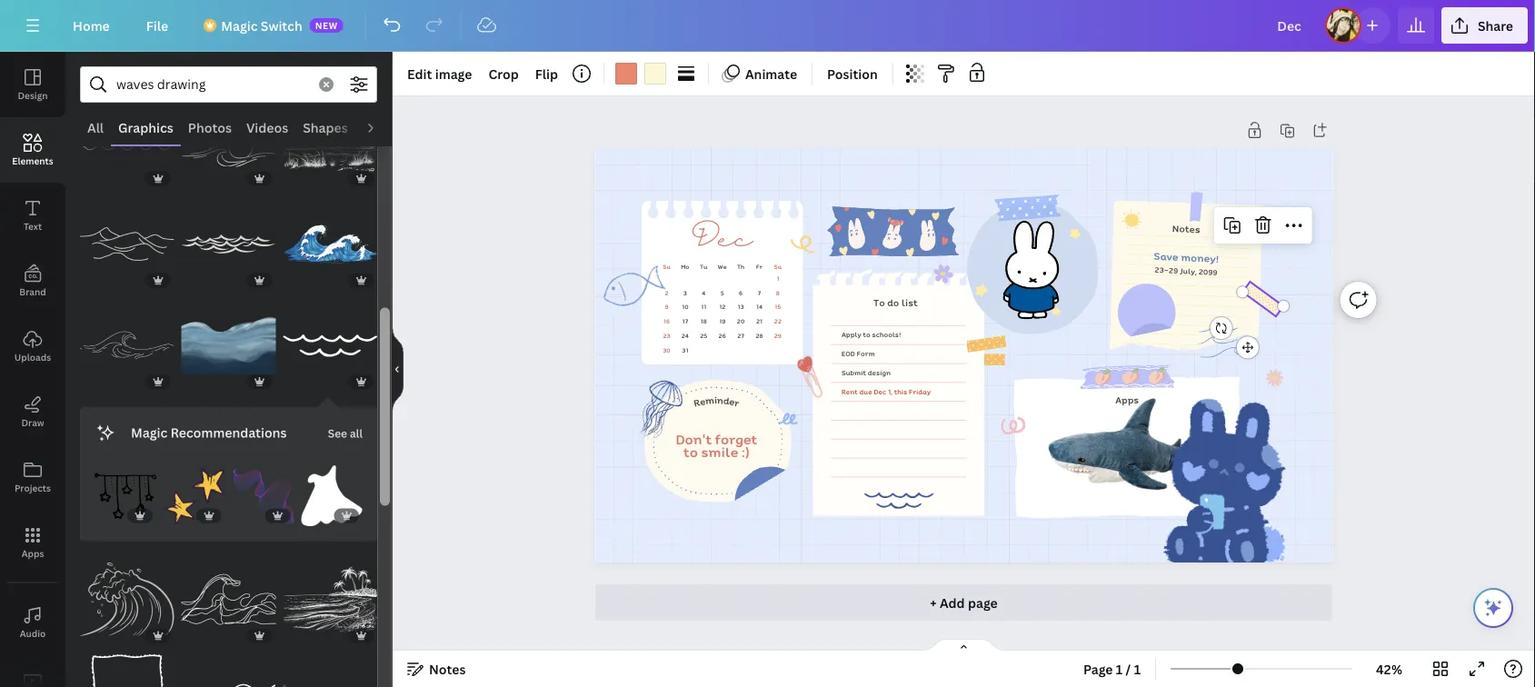 Task type: vqa. For each thing, say whether or not it's contained in the screenshot.
the domains
no



Task type: locate. For each thing, give the bounding box(es) containing it.
29 inside save money! 23-29 july, 2099
[[1169, 265, 1179, 276]]

29
[[1169, 265, 1179, 276], [774, 331, 782, 340]]

main menu bar
[[0, 0, 1536, 52]]

11
[[701, 303, 707, 312]]

don't forget to smile :)
[[676, 429, 758, 462]]

we 12 26 5 19
[[718, 262, 727, 340]]

1 inside the sa 1 15 29 8 22
[[777, 274, 779, 283]]

show pages image
[[921, 638, 1008, 653]]

apps button
[[0, 510, 65, 576]]

hide image
[[392, 326, 404, 413]]

29 inside the sa 1 15 29 8 22
[[774, 331, 782, 340]]

group
[[80, 95, 174, 190], [182, 95, 276, 190], [283, 95, 377, 190], [80, 186, 174, 291], [283, 186, 377, 291], [182, 197, 276, 291], [182, 288, 276, 393], [283, 288, 377, 393], [80, 299, 174, 393], [95, 455, 156, 527], [163, 455, 225, 527], [232, 455, 294, 527], [301, 455, 363, 527], [80, 553, 174, 647], [182, 553, 276, 647], [283, 553, 377, 647], [80, 643, 174, 687], [182, 643, 276, 687], [283, 643, 377, 687]]

13
[[738, 303, 744, 312]]

e left i
[[699, 394, 707, 409]]

magic
[[221, 17, 258, 34], [131, 424, 168, 441]]

audio button down apps button on the left bottom of the page
[[0, 590, 65, 656]]

1 horizontal spatial magic
[[221, 17, 258, 34]]

1 horizontal spatial audio
[[363, 119, 399, 136]]

su 9 23 2 16 30
[[663, 262, 671, 355]]

share button
[[1442, 7, 1529, 44]]

magic inside main menu bar
[[221, 17, 258, 34]]

1 vertical spatial apps
[[21, 547, 44, 560]]

stars decoration doodle image
[[163, 466, 225, 527]]

side panel tab list
[[0, 52, 65, 687]]

0 vertical spatial apps
[[1116, 393, 1139, 407]]

shapes
[[303, 119, 348, 136]]

position button
[[820, 59, 885, 88]]

1 vertical spatial audio
[[20, 627, 46, 640]]

save money! 23-29 july, 2099
[[1154, 248, 1220, 278]]

switch
[[261, 17, 303, 34]]

design
[[868, 368, 891, 378]]

29 left july, at top right
[[1169, 265, 1179, 276]]

27
[[737, 331, 745, 340]]

page 1 / 1
[[1084, 661, 1141, 678]]

+
[[930, 594, 937, 612]]

sea wave linear image
[[1199, 320, 1243, 358]]

share
[[1479, 17, 1514, 34]]

ocean waves. raging sea water wave, vintage storm waves and ripples tides hand drawn vector illustration image
[[283, 197, 377, 291]]

edit image button
[[400, 59, 480, 88]]

1 horizontal spatial to
[[863, 329, 871, 340]]

30
[[663, 346, 671, 355]]

d
[[723, 393, 731, 408]]

7
[[758, 288, 761, 297]]

r
[[692, 395, 702, 410]]

random geometric lines image
[[232, 466, 294, 527]]

1 vertical spatial magic
[[131, 424, 168, 441]]

draw
[[21, 416, 44, 429]]

apps inside button
[[21, 547, 44, 560]]

uploads button
[[0, 314, 65, 379]]

to
[[863, 329, 871, 340], [684, 442, 698, 462]]

+ add page button
[[595, 585, 1334, 621]]

shapes button
[[296, 110, 355, 145]]

1 horizontal spatial dec
[[874, 387, 887, 397]]

1 horizontal spatial apps
[[1116, 393, 1139, 407]]

0 horizontal spatial 29
[[774, 331, 782, 340]]

tu
[[700, 262, 708, 271]]

1 horizontal spatial 29
[[1169, 265, 1179, 276]]

1 horizontal spatial notes
[[1173, 221, 1201, 236]]

19
[[719, 317, 726, 326]]

31
[[682, 346, 689, 355]]

12
[[719, 303, 726, 312]]

10
[[682, 303, 689, 312]]

videos button
[[239, 110, 296, 145]]

0 horizontal spatial dec
[[692, 223, 753, 259]]

1 left /
[[1117, 661, 1123, 678]]

0 horizontal spatial to
[[684, 442, 698, 462]]

mo
[[681, 262, 690, 271]]

m
[[705, 393, 715, 408]]

1 horizontal spatial audio button
[[355, 110, 406, 145]]

0 horizontal spatial e
[[699, 394, 707, 409]]

0 horizontal spatial 1
[[777, 274, 779, 283]]

29 down 22
[[774, 331, 782, 340]]

th
[[737, 262, 745, 271]]

edit image
[[407, 65, 472, 82]]

projects
[[15, 482, 51, 494]]

all
[[87, 119, 104, 136]]

1 vertical spatial dec
[[874, 387, 887, 397]]

audio down apps button on the left bottom of the page
[[20, 627, 46, 640]]

3
[[683, 288, 687, 297]]

don't
[[676, 429, 712, 449]]

page
[[968, 594, 998, 612]]

1 right /
[[1135, 661, 1141, 678]]

24
[[682, 331, 689, 340]]

0 horizontal spatial apps
[[21, 547, 44, 560]]

file button
[[132, 7, 183, 44]]

0 vertical spatial notes
[[1173, 221, 1201, 236]]

1 horizontal spatial 1
[[1117, 661, 1123, 678]]

1 vertical spatial 29
[[774, 331, 782, 340]]

1 horizontal spatial e
[[728, 394, 737, 409]]

home
[[73, 17, 110, 34]]

to right apply
[[863, 329, 871, 340]]

smile
[[701, 442, 738, 462]]

1 vertical spatial audio button
[[0, 590, 65, 656]]

0 vertical spatial magic
[[221, 17, 258, 34]]

elements button
[[0, 117, 65, 183]]

audio button right shapes
[[355, 110, 406, 145]]

dec up we
[[692, 223, 753, 259]]

flip button
[[528, 59, 566, 88]]

4
[[702, 288, 706, 297]]

17
[[682, 317, 688, 326]]

to left smile
[[684, 442, 698, 462]]

page
[[1084, 661, 1114, 678]]

0 horizontal spatial notes
[[429, 661, 466, 678]]

audio right shapes button
[[363, 119, 399, 136]]

1 vertical spatial to
[[684, 442, 698, 462]]

Design title text field
[[1263, 7, 1318, 44]]

apply
[[842, 329, 862, 340]]

:)
[[742, 442, 750, 462]]

notes
[[1173, 221, 1201, 236], [429, 661, 466, 678]]

apply to schools!
[[842, 329, 901, 340]]

e
[[699, 394, 707, 409], [728, 394, 737, 409]]

save
[[1154, 248, 1179, 264]]

#fa8068 image
[[616, 63, 637, 85], [616, 63, 637, 85]]

money!
[[1181, 249, 1220, 266]]

apps
[[1116, 393, 1139, 407], [21, 547, 44, 560]]

1 vertical spatial notes
[[429, 661, 466, 678]]

dec left 1,
[[874, 387, 887, 397]]

0 horizontal spatial audio button
[[0, 590, 65, 656]]

eod
[[842, 349, 855, 359]]

position
[[828, 65, 878, 82]]

elements
[[12, 155, 53, 167]]

1 down sa
[[777, 274, 779, 283]]

0 vertical spatial 29
[[1169, 265, 1179, 276]]

tu 11 25 4 18
[[700, 262, 708, 340]]

0 horizontal spatial audio
[[20, 627, 46, 640]]

0 horizontal spatial magic
[[131, 424, 168, 441]]

2 horizontal spatial 1
[[1135, 661, 1141, 678]]

0 vertical spatial audio
[[363, 119, 399, 136]]

0 vertical spatial dec
[[692, 223, 753, 259]]

42% button
[[1360, 655, 1420, 684]]

see all button
[[326, 415, 365, 451]]

forget
[[715, 429, 758, 449]]

magic left switch
[[221, 17, 258, 34]]

flip
[[535, 65, 558, 82]]

e right n
[[728, 394, 737, 409]]

magic up doodle hand drawn lineal illustration image
[[131, 424, 168, 441]]

magic switch
[[221, 17, 303, 34]]



Task type: describe. For each thing, give the bounding box(es) containing it.
to
[[874, 296, 885, 310]]

18
[[701, 317, 707, 326]]

20
[[737, 317, 745, 326]]

animate
[[746, 65, 798, 82]]

july,
[[1180, 265, 1197, 277]]

text button
[[0, 183, 65, 248]]

file
[[146, 17, 168, 34]]

r e m i n d e r
[[692, 393, 741, 410]]

audio inside side panel tab list
[[20, 627, 46, 640]]

friday
[[909, 387, 931, 397]]

to do list
[[874, 296, 918, 310]]

this
[[894, 387, 907, 397]]

sa
[[774, 262, 782, 271]]

23
[[663, 331, 670, 340]]

23-
[[1155, 264, 1170, 276]]

1 for page
[[1117, 661, 1123, 678]]

brand button
[[0, 248, 65, 314]]

design button
[[0, 52, 65, 117]]

see all
[[328, 426, 363, 441]]

notes inside button
[[429, 661, 466, 678]]

form
[[857, 349, 875, 359]]

6
[[739, 288, 743, 297]]

color group
[[612, 59, 670, 88]]

15
[[775, 303, 781, 312]]

29 for money!
[[1169, 265, 1179, 276]]

home link
[[58, 7, 124, 44]]

submit
[[842, 368, 866, 378]]

n
[[717, 393, 724, 408]]

all button
[[80, 110, 111, 145]]

notes button
[[400, 655, 473, 684]]

canva assistant image
[[1483, 597, 1505, 619]]

10 24 3 17 31
[[682, 288, 689, 355]]

#fcf7d2 image
[[645, 63, 667, 85]]

do
[[888, 296, 900, 310]]

due
[[860, 387, 872, 397]]

29 for 1
[[774, 331, 782, 340]]

Search elements search field
[[116, 67, 308, 102]]

th 13 27 6 20
[[737, 262, 745, 340]]

draw button
[[0, 379, 65, 445]]

14
[[756, 303, 763, 312]]

1 e from the left
[[699, 394, 707, 409]]

magic recommendations
[[131, 424, 287, 441]]

magic for magic recommendations
[[131, 424, 168, 441]]

1,
[[888, 387, 893, 397]]

animate button
[[717, 59, 805, 88]]

doodle hand drawn lineal illustration image
[[95, 466, 156, 527]]

0 vertical spatial audio button
[[355, 110, 406, 145]]

edit
[[407, 65, 432, 82]]

see
[[328, 426, 347, 441]]

jellyfish doodle line art image
[[623, 376, 692, 445]]

text
[[24, 220, 42, 232]]

25
[[700, 331, 708, 340]]

22
[[774, 317, 782, 326]]

rent
[[842, 387, 858, 397]]

/
[[1126, 661, 1132, 678]]

2
[[665, 288, 669, 297]]

schools!
[[872, 329, 901, 340]]

5
[[721, 288, 724, 297]]

fr
[[756, 262, 763, 271]]

fr 14 28 7 21
[[756, 262, 763, 340]]

cute pastel hand drawn doodle line image
[[789, 229, 821, 259]]

r
[[733, 395, 741, 410]]

photos
[[188, 119, 232, 136]]

sa 1 15 29 8 22
[[774, 262, 782, 340]]

magic for magic switch
[[221, 17, 258, 34]]

new
[[315, 19, 338, 31]]

crop
[[489, 65, 519, 82]]

fish doodle line art. sea life decoration.hand drawn fish. fish chalk line art. image
[[598, 262, 668, 313]]

26
[[719, 331, 726, 340]]

sea waves  icon image
[[865, 493, 934, 509]]

1 for sa
[[777, 274, 779, 283]]

28
[[756, 331, 763, 340]]

projects button
[[0, 445, 65, 510]]

+ add page
[[930, 594, 998, 612]]

su
[[663, 262, 671, 271]]

all
[[350, 426, 363, 441]]

add
[[940, 594, 965, 612]]

to inside 'don't forget to smile :)'
[[684, 442, 698, 462]]

videos
[[246, 119, 288, 136]]

dec inside submit design rent due dec 1, this friday
[[874, 387, 887, 397]]

2 e from the left
[[728, 394, 737, 409]]

photos button
[[181, 110, 239, 145]]

crop button
[[481, 59, 526, 88]]

submit design rent due dec 1, this friday
[[842, 368, 931, 397]]

0 vertical spatial to
[[863, 329, 871, 340]]

21
[[756, 317, 763, 326]]

recommendations
[[171, 424, 287, 441]]

#fcf7d2 image
[[645, 63, 667, 85]]

wave watercolor illustration image
[[182, 299, 276, 393]]



